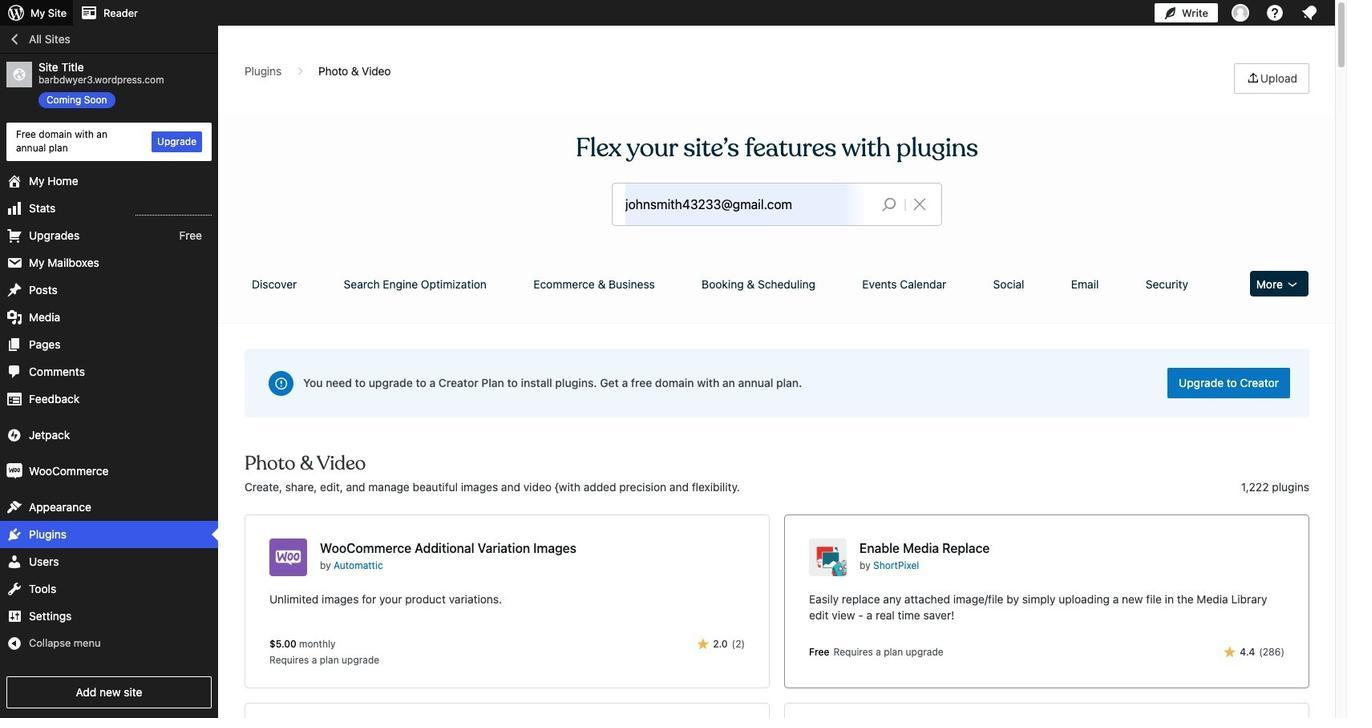 Task type: locate. For each thing, give the bounding box(es) containing it.
main content
[[239, 63, 1315, 719]]

plugin icon image
[[269, 539, 307, 577], [809, 539, 847, 577]]

1 img image from the top
[[6, 427, 22, 443]]

2 plugin icon image from the left
[[809, 539, 847, 577]]

1 vertical spatial img image
[[6, 463, 22, 479]]

1 horizontal spatial plugin icon image
[[809, 539, 847, 577]]

0 vertical spatial img image
[[6, 427, 22, 443]]

2 img image from the top
[[6, 463, 22, 479]]

help image
[[1266, 3, 1285, 22]]

my profile image
[[1232, 4, 1250, 22]]

highest hourly views 0 image
[[136, 205, 212, 215]]

img image
[[6, 427, 22, 443], [6, 463, 22, 479]]

None search field
[[613, 184, 942, 225]]

close search image
[[900, 195, 940, 214]]

0 horizontal spatial plugin icon image
[[269, 539, 307, 577]]



Task type: vqa. For each thing, say whether or not it's contained in the screenshot.
Highest hourly views 0 Image
yes



Task type: describe. For each thing, give the bounding box(es) containing it.
1 plugin icon image from the left
[[269, 539, 307, 577]]

manage your notifications image
[[1300, 3, 1319, 22]]



